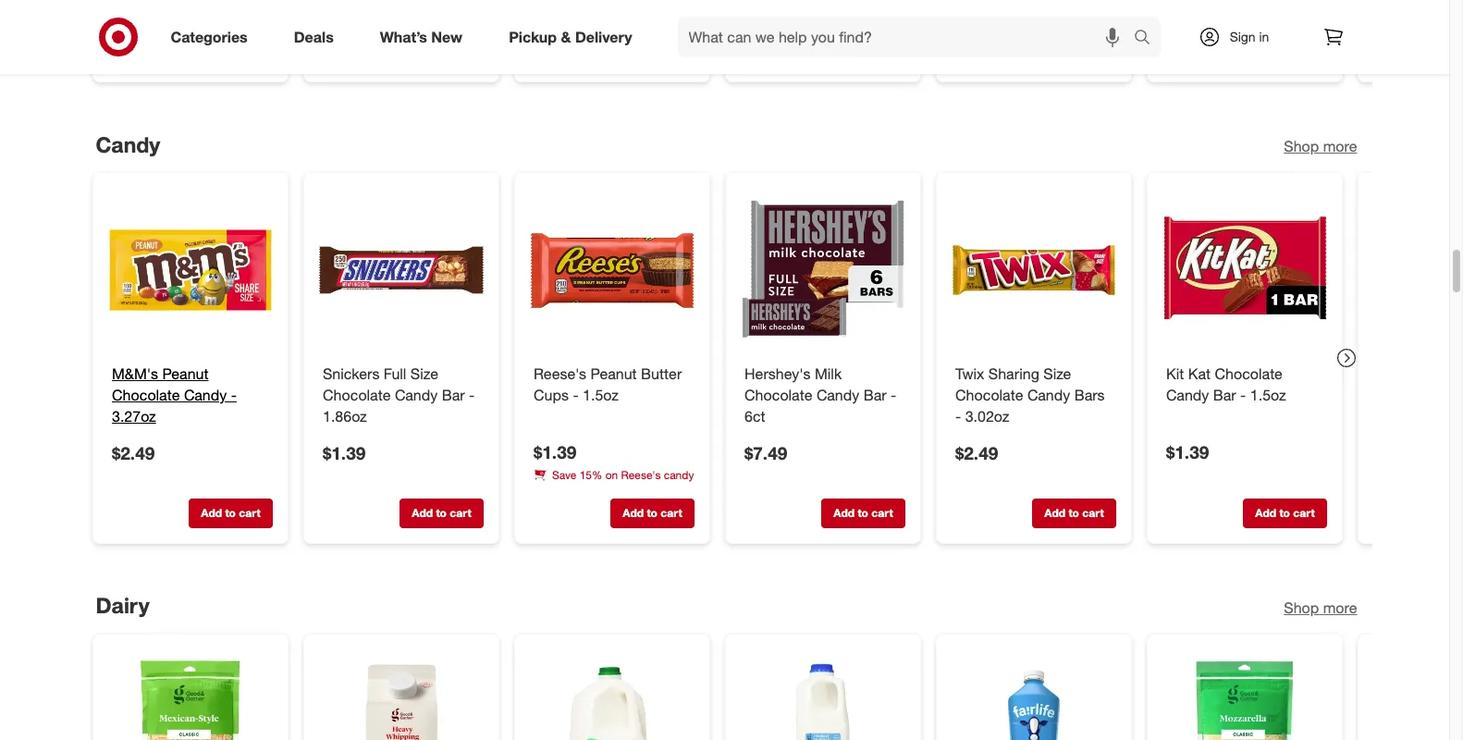 Task type: describe. For each thing, give the bounding box(es) containing it.
dairy
[[96, 592, 150, 618]]

twix sharing size chocolate candy bars - 3.02oz link
[[955, 364, 1113, 427]]

$2.49 for m&m's peanut chocolate candy - 3.27oz
[[111, 442, 154, 463]]

reese's peanut butter cups - 1.5oz
[[533, 365, 682, 404]]

- inside reese's peanut butter cups - 1.5oz
[[573, 386, 578, 404]]

$1.39 for snickers full size chocolate candy bar - 1.86oz
[[322, 442, 365, 463]]

in
[[1260, 29, 1270, 44]]

delivery
[[575, 27, 632, 46]]

chocolate inside "snickers full size chocolate candy bar - 1.86oz"
[[322, 386, 390, 404]]

What can we help you find? suggestions appear below search field
[[678, 17, 1139, 57]]

on
[[605, 468, 618, 482]]

pickup & delivery
[[509, 27, 632, 46]]

3.27oz
[[111, 407, 156, 426]]

candy inside "snickers full size chocolate candy bar - 1.86oz"
[[395, 386, 437, 404]]

sign in link
[[1183, 17, 1299, 57]]

shop more button for candy
[[1285, 136, 1358, 158]]

deals link
[[278, 17, 357, 57]]

butter
[[641, 365, 682, 383]]

reese's inside reese's peanut butter cups - 1.5oz
[[533, 365, 586, 383]]

sharing
[[988, 365, 1039, 383]]

m&m's peanut chocolate candy - 3.27oz
[[111, 365, 236, 426]]

chocolate for $1.39
[[1215, 365, 1283, 383]]

$2.49 for twix sharing size chocolate candy bars - 3.02oz
[[955, 442, 998, 463]]

size for $2.49
[[1044, 365, 1071, 383]]

kit kat chocolate candy bar - 1.5oz
[[1166, 365, 1286, 404]]

$1.39 for kit kat chocolate candy bar - 1.5oz
[[1166, 442, 1209, 463]]

candy inside hershey's milk chocolate candy bar - 6ct
[[816, 386, 859, 404]]

what's new link
[[364, 17, 486, 57]]

bar inside "snickers full size chocolate candy bar - 1.86oz"
[[442, 386, 465, 404]]

hershey's
[[744, 365, 811, 383]]

kit
[[1166, 365, 1184, 383]]

snickers full size chocolate candy bar - 1.86oz link
[[322, 364, 480, 427]]

1.5oz inside kit kat chocolate candy bar - 1.5oz
[[1250, 386, 1286, 404]]

m&m's
[[111, 365, 158, 383]]

- inside twix sharing size chocolate candy bars - 3.02oz
[[955, 407, 961, 426]]

m&m's peanut chocolate candy - 3.27oz link
[[111, 364, 269, 427]]

peanut for chocolate
[[162, 365, 208, 383]]

snickers
[[322, 365, 379, 383]]

- inside "snickers full size chocolate candy bar - 1.86oz"
[[469, 386, 474, 404]]

twix sharing size chocolate candy bars - 3.02oz
[[955, 365, 1105, 426]]

bar for $7.49
[[863, 386, 886, 404]]

chocolate inside twix sharing size chocolate candy bars - 3.02oz
[[955, 386, 1023, 404]]

save 15% on reese's candy
[[552, 468, 694, 482]]

full
[[383, 365, 406, 383]]

1.5oz inside reese's peanut butter cups - 1.5oz
[[583, 386, 618, 404]]

shop more for dairy
[[1285, 599, 1358, 617]]

bar for $1.39
[[1213, 386, 1236, 404]]

new
[[432, 27, 463, 46]]

what's
[[380, 27, 427, 46]]

$7.49
[[744, 442, 787, 463]]

chocolate for $2.49
[[111, 386, 179, 404]]

pickup
[[509, 27, 557, 46]]

cups
[[533, 386, 569, 404]]

pickup & delivery link
[[493, 17, 656, 57]]

search
[[1126, 29, 1170, 48]]

milk
[[815, 365, 842, 383]]



Task type: locate. For each thing, give the bounding box(es) containing it.
shredded mozzarella cheese - 8oz - good & gather™ image
[[1163, 649, 1327, 740], [1163, 649, 1327, 740]]

shop for candy
[[1285, 137, 1320, 156]]

2 size from the left
[[1044, 365, 1071, 383]]

chocolate down "hershey's"
[[744, 386, 812, 404]]

candy inside kit kat chocolate candy bar - 1.5oz
[[1166, 386, 1209, 404]]

chocolate inside "m&m's peanut chocolate candy - 3.27oz"
[[111, 386, 179, 404]]

bar inside kit kat chocolate candy bar - 1.5oz
[[1213, 386, 1236, 404]]

1 shop more button from the top
[[1285, 136, 1358, 158]]

more
[[1324, 137, 1358, 156], [1324, 599, 1358, 617]]

- inside kit kat chocolate candy bar - 1.5oz
[[1240, 386, 1246, 404]]

reese's
[[533, 365, 586, 383], [621, 468, 661, 482]]

twix
[[955, 365, 984, 383]]

chocolate for $7.49
[[744, 386, 812, 404]]

1 horizontal spatial 1.5oz
[[1250, 386, 1286, 404]]

m&m's peanut chocolate candy - 3.27oz image
[[108, 188, 272, 353], [108, 188, 272, 353]]

$2.49
[[111, 442, 154, 463], [955, 442, 998, 463]]

shop
[[1285, 137, 1320, 156], [1285, 599, 1320, 617]]

1 more from the top
[[1324, 137, 1358, 156]]

0 vertical spatial shop
[[1285, 137, 1320, 156]]

reese's peanut butter cups - 1.5oz link
[[533, 364, 691, 406]]

snickers full size chocolate candy bar - 1.86oz image
[[319, 188, 483, 353], [319, 188, 483, 353]]

1 vertical spatial more
[[1324, 599, 1358, 617]]

1 horizontal spatial peanut
[[590, 365, 637, 383]]

categories
[[171, 27, 248, 46]]

-
[[231, 386, 236, 404], [469, 386, 474, 404], [573, 386, 578, 404], [891, 386, 896, 404], [1240, 386, 1246, 404], [955, 407, 961, 426]]

1 vertical spatial reese's
[[621, 468, 661, 482]]

2 $2.49 from the left
[[955, 442, 998, 463]]

shop more for candy
[[1285, 137, 1358, 156]]

categories link
[[155, 17, 271, 57]]

2 shop more button from the top
[[1285, 598, 1358, 619]]

1 $2.49 from the left
[[111, 442, 154, 463]]

shop more button for dairy
[[1285, 598, 1358, 619]]

0 horizontal spatial $2.49
[[111, 442, 154, 463]]

add to cart
[[201, 45, 260, 59], [412, 45, 471, 59], [623, 45, 682, 59], [833, 45, 893, 59], [1044, 45, 1104, 59], [1255, 45, 1315, 59], [201, 506, 260, 520], [412, 506, 471, 520], [623, 506, 682, 520], [833, 506, 893, 520], [1044, 506, 1104, 520], [1255, 506, 1315, 520]]

0 horizontal spatial 1.5oz
[[583, 386, 618, 404]]

peanut inside "m&m's peanut chocolate candy - 3.27oz"
[[162, 365, 208, 383]]

1 horizontal spatial reese's
[[621, 468, 661, 482]]

$1.39 down 1.86oz
[[322, 442, 365, 463]]

$2.49 down 3.27oz
[[111, 442, 154, 463]]

2 more from the top
[[1324, 599, 1358, 617]]

6ct
[[744, 407, 765, 426]]

$2.49 down 3.02oz
[[955, 442, 998, 463]]

1 peanut from the left
[[162, 365, 208, 383]]

0 horizontal spatial size
[[410, 365, 438, 383]]

size right full
[[410, 365, 438, 383]]

candy inside "m&m's peanut chocolate candy - 3.27oz"
[[184, 386, 226, 404]]

peanut
[[162, 365, 208, 383], [590, 365, 637, 383]]

peanut for butter
[[590, 365, 637, 383]]

reese's right the on
[[621, 468, 661, 482]]

more for candy
[[1324, 137, 1358, 156]]

chocolate right kat
[[1215, 365, 1283, 383]]

peanut left butter
[[590, 365, 637, 383]]

size for $1.39
[[410, 365, 438, 383]]

1 vertical spatial shop
[[1285, 599, 1320, 617]]

2 peanut from the left
[[590, 365, 637, 383]]

cart
[[239, 45, 260, 59], [449, 45, 471, 59], [660, 45, 682, 59], [871, 45, 893, 59], [1082, 45, 1104, 59], [1293, 45, 1315, 59], [239, 506, 260, 520], [449, 506, 471, 520], [660, 506, 682, 520], [871, 506, 893, 520], [1082, 506, 1104, 520], [1293, 506, 1315, 520]]

bar
[[442, 386, 465, 404], [863, 386, 886, 404], [1213, 386, 1236, 404]]

size inside twix sharing size chocolate candy bars - 3.02oz
[[1044, 365, 1071, 383]]

- inside hershey's milk chocolate candy bar - 6ct
[[891, 386, 896, 404]]

0 horizontal spatial $1.39
[[322, 442, 365, 463]]

what's new
[[380, 27, 463, 46]]

snickers full size chocolate candy bar - 1.86oz
[[322, 365, 474, 426]]

shop more button
[[1285, 136, 1358, 158], [1285, 598, 1358, 619]]

shop more
[[1285, 137, 1358, 156], [1285, 599, 1358, 617]]

2 shop more from the top
[[1285, 599, 1358, 617]]

candy
[[96, 131, 160, 157], [184, 386, 226, 404], [395, 386, 437, 404], [816, 386, 859, 404], [1027, 386, 1070, 404], [1166, 386, 1209, 404]]

chocolate up 3.02oz
[[955, 386, 1023, 404]]

1 vertical spatial shop more button
[[1285, 598, 1358, 619]]

$1.39
[[533, 442, 576, 463], [1166, 442, 1209, 463], [322, 442, 365, 463]]

$1.39 down kit kat chocolate candy bar - 1.5oz in the right of the page
[[1166, 442, 1209, 463]]

2 horizontal spatial $1.39
[[1166, 442, 1209, 463]]

candy
[[664, 468, 694, 482]]

shop for dairy
[[1285, 599, 1320, 617]]

hershey's milk chocolate candy bar - 6ct
[[744, 365, 896, 426]]

chocolate down the m&m's
[[111, 386, 179, 404]]

reese's up cups
[[533, 365, 586, 383]]

1.5oz
[[583, 386, 618, 404], [1250, 386, 1286, 404]]

chocolate inside kit kat chocolate candy bar - 1.5oz
[[1215, 365, 1283, 383]]

kit kat chocolate candy bar - 1.5oz image
[[1163, 188, 1327, 353], [1163, 188, 1327, 353]]

1 horizontal spatial size
[[1044, 365, 1071, 383]]

size inside "snickers full size chocolate candy bar - 1.86oz"
[[410, 365, 438, 383]]

add to cart button
[[188, 37, 272, 67], [399, 37, 483, 67], [610, 37, 694, 67], [821, 37, 905, 67], [1032, 37, 1116, 67], [1243, 37, 1327, 67], [188, 499, 272, 528], [399, 499, 483, 528], [610, 499, 694, 528], [821, 499, 905, 528], [1032, 499, 1116, 528], [1243, 499, 1327, 528]]

sign
[[1230, 29, 1256, 44]]

2% reduced fat milk - 0.5gal - good & gather™ image
[[741, 649, 905, 740], [741, 649, 905, 740]]

0 horizontal spatial bar
[[442, 386, 465, 404]]

1 shop from the top
[[1285, 137, 1320, 156]]

- inside "m&m's peanut chocolate candy - 3.27oz"
[[231, 386, 236, 404]]

peanut inside reese's peanut butter cups - 1.5oz
[[590, 365, 637, 383]]

size right sharing
[[1044, 365, 1071, 383]]

3 $1.39 from the left
[[322, 442, 365, 463]]

0 vertical spatial reese's
[[533, 365, 586, 383]]

1.86oz
[[322, 407, 367, 426]]

chocolate down snickers
[[322, 386, 390, 404]]

size
[[410, 365, 438, 383], [1044, 365, 1071, 383]]

1% low fat milk - 1gal - good & gather™ image
[[530, 649, 694, 740], [530, 649, 694, 740]]

1 bar from the left
[[442, 386, 465, 404]]

shredded mexican-style cheese - 8oz - good & gather™ image
[[108, 649, 272, 740], [108, 649, 272, 740]]

reese's peanut butter cups - 1.5oz image
[[530, 188, 694, 353], [530, 188, 694, 353]]

search button
[[1126, 17, 1170, 61]]

chocolate
[[1215, 365, 1283, 383], [111, 386, 179, 404], [322, 386, 390, 404], [744, 386, 812, 404], [955, 386, 1023, 404]]

15%
[[579, 468, 602, 482]]

reese's inside button
[[621, 468, 661, 482]]

hershey's milk chocolate candy bar - 6ct image
[[741, 188, 905, 353], [741, 188, 905, 353]]

chocolate inside hershey's milk chocolate candy bar - 6ct
[[744, 386, 812, 404]]

0 vertical spatial more
[[1324, 137, 1358, 156]]

to
[[225, 45, 235, 59], [436, 45, 446, 59], [647, 45, 657, 59], [858, 45, 868, 59], [1069, 45, 1079, 59], [1280, 45, 1290, 59], [225, 506, 235, 520], [436, 506, 446, 520], [647, 506, 657, 520], [858, 506, 868, 520], [1069, 506, 1079, 520], [1280, 506, 1290, 520]]

save
[[552, 468, 576, 482]]

3.02oz
[[965, 407, 1009, 426]]

add
[[201, 45, 222, 59], [412, 45, 433, 59], [623, 45, 644, 59], [833, 45, 855, 59], [1044, 45, 1066, 59], [1255, 45, 1276, 59], [201, 506, 222, 520], [412, 506, 433, 520], [623, 506, 644, 520], [833, 506, 855, 520], [1044, 506, 1066, 520], [1255, 506, 1276, 520]]

0 horizontal spatial reese's
[[533, 365, 586, 383]]

fairlife lactose-free 2% milk - 52 fl oz image
[[952, 649, 1116, 740], [952, 649, 1116, 740]]

2 1.5oz from the left
[[1250, 386, 1286, 404]]

3 bar from the left
[[1213, 386, 1236, 404]]

1 horizontal spatial $2.49
[[955, 442, 998, 463]]

candy inside twix sharing size chocolate candy bars - 3.02oz
[[1027, 386, 1070, 404]]

1 horizontal spatial bar
[[863, 386, 886, 404]]

1 vertical spatial shop more
[[1285, 599, 1358, 617]]

$1.39 up save
[[533, 442, 576, 463]]

2 shop from the top
[[1285, 599, 1320, 617]]

0 vertical spatial shop more
[[1285, 137, 1358, 156]]

peanut right the m&m's
[[162, 365, 208, 383]]

deals
[[294, 27, 334, 46]]

1 size from the left
[[410, 365, 438, 383]]

heavy whipping cream - 16 fl oz (1pt) - good & gather™ image
[[319, 649, 483, 740], [319, 649, 483, 740]]

kat
[[1188, 365, 1211, 383]]

1 $1.39 from the left
[[533, 442, 576, 463]]

more for dairy
[[1324, 599, 1358, 617]]

bars
[[1074, 386, 1105, 404]]

sign in
[[1230, 29, 1270, 44]]

2 horizontal spatial bar
[[1213, 386, 1236, 404]]

hershey's milk chocolate candy bar - 6ct link
[[744, 364, 902, 427]]

&
[[561, 27, 571, 46]]

twix sharing size chocolate candy bars - 3.02oz image
[[952, 188, 1116, 353], [952, 188, 1116, 353]]

2 bar from the left
[[863, 386, 886, 404]]

0 horizontal spatial peanut
[[162, 365, 208, 383]]

2 $1.39 from the left
[[1166, 442, 1209, 463]]

0 vertical spatial shop more button
[[1285, 136, 1358, 158]]

1 horizontal spatial $1.39
[[533, 442, 576, 463]]

kit kat chocolate candy bar - 1.5oz link
[[1166, 364, 1324, 406]]

save 15% on reese's candy button
[[533, 467, 694, 484]]

1 1.5oz from the left
[[583, 386, 618, 404]]

bar inside hershey's milk chocolate candy bar - 6ct
[[863, 386, 886, 404]]

1 shop more from the top
[[1285, 137, 1358, 156]]



Task type: vqa. For each thing, say whether or not it's contained in the screenshot.
Kit Kat Chocolate Candy Bar - 1.5oz "image"
yes



